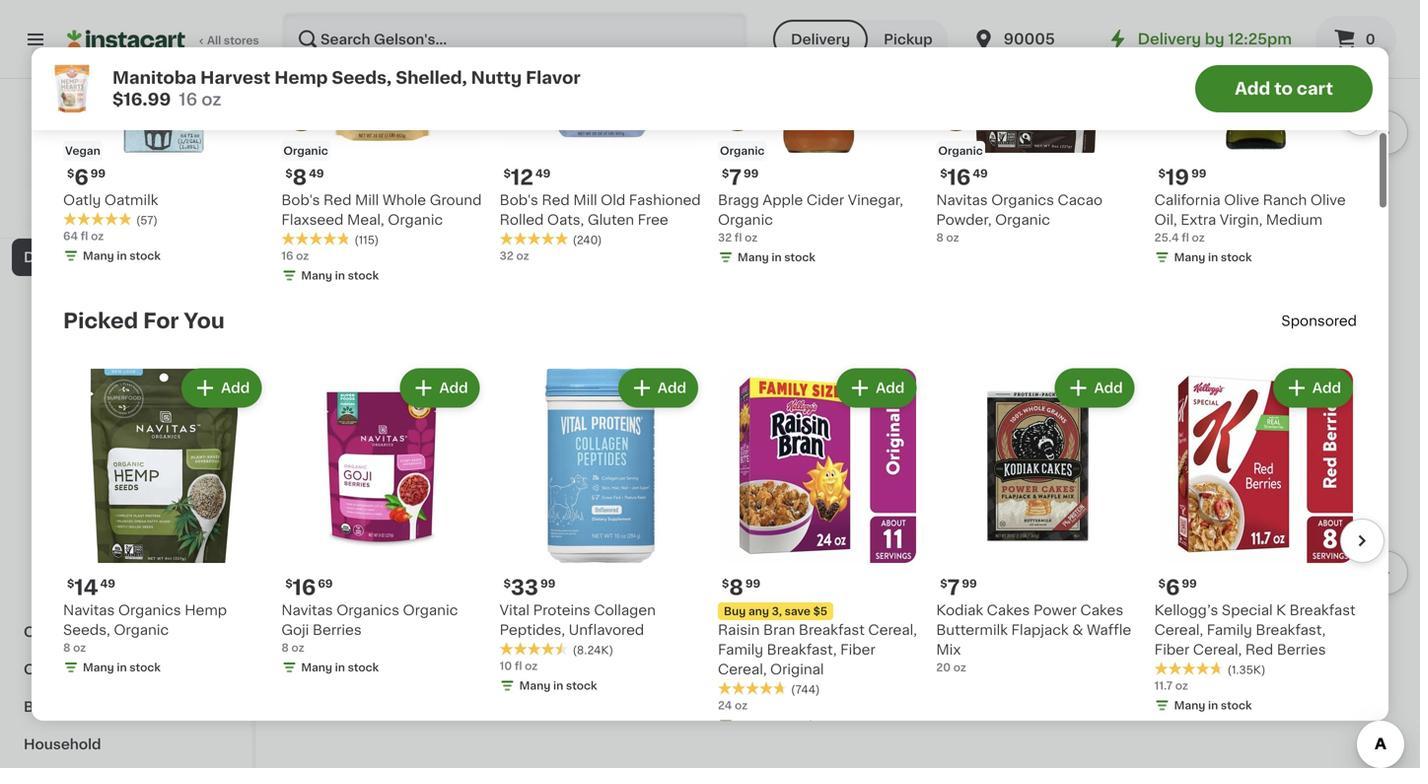 Task type: describe. For each thing, give the bounding box(es) containing it.
oz inside "$ 4 gelson's roasted & salted pumpkin seeds 4 oz"
[[526, 246, 539, 257]]

49 for 8
[[309, 168, 324, 179]]

canned tomato link
[[12, 426, 240, 463]]

oatly
[[63, 193, 101, 207]]

5 for phillips mushrooms, dried, oyster
[[747, 628, 761, 649]]

3,
[[772, 606, 782, 617]]

$ 4 gelson's roasted & salted pumpkin seeds 4 oz
[[516, 181, 700, 257]]

add gelson's rewards to save link
[[36, 207, 216, 223]]

oz inside navitas organics hemp seeds, organic 8 oz
[[73, 642, 86, 653]]

(115)
[[354, 235, 379, 246]]

$ for oatly oatmilk
[[67, 168, 74, 179]]

berries inside "kellogg's special k breakfast cereal, family breakfast, fiber cereal, red berries"
[[1277, 643, 1326, 657]]

in down condiments & sauces link at the bottom left of the page
[[117, 662, 127, 673]]

delivery for delivery
[[791, 33, 850, 46]]

& up canned goods & soups link
[[115, 625, 126, 639]]

organic inside the navitas organics cacao powder, organic 8 oz
[[995, 213, 1050, 227]]

2 horizontal spatial nutty
[[1065, 227, 1105, 240]]

8 inside navitas organics hemp seeds, organic 8 oz
[[63, 642, 71, 653]]

2 horizontal spatial more
[[1330, 363, 1367, 377]]

many in stock down (123)
[[316, 284, 393, 295]]

california olive ranch olive oil, extra virgin, medium 25.4 fl oz
[[1154, 193, 1346, 243]]

seeds, inside $ 10 bob's red mill chia seeds, organic
[[432, 207, 479, 221]]

2 horizontal spatial shelled,
[[1007, 227, 1062, 240]]

1 horizontal spatial save
[[785, 606, 811, 617]]

25.4
[[1154, 232, 1179, 243]]

everyday store prices 100% satisfaction guarantee add gelson's rewards to save
[[36, 170, 209, 220]]

$ 33 99
[[504, 577, 555, 598]]

red inside "kellogg's special k breakfast cereal, family breakfast, fiber cereal, red berries"
[[1245, 643, 1273, 657]]

spo
[[1281, 314, 1309, 328]]

1 horizontal spatial 10
[[500, 661, 512, 672]]

$ inside $ 10 bob's red mill chia seeds, organic
[[300, 182, 307, 193]]

2 horizontal spatial manitoba
[[956, 207, 1022, 221]]

$ for kodiak cakes power cakes buttermilk flapjack & waffle mix
[[940, 578, 947, 589]]

to inside everyday store prices 100% satisfaction guarantee add gelson's rewards to save
[[163, 210, 175, 220]]

raisin
[[718, 623, 760, 637]]

chanterelle
[[583, 654, 663, 668]]

cacao
[[1058, 193, 1103, 207]]

7 for bragg apple cider vinegar, organic
[[729, 167, 742, 188]]

1 horizontal spatial harvest
[[805, 207, 859, 221]]

1 horizontal spatial more
[[296, 360, 353, 380]]

add button for 5
[[858, 419, 934, 455]]

organics for hemp
[[118, 604, 181, 617]]

save inside everyday store prices 100% satisfaction guarantee add gelson's rewards to save
[[178, 210, 204, 220]]

soups
[[149, 663, 193, 676]]

in down 'extra'
[[1208, 252, 1218, 263]]

powder,
[[936, 213, 992, 227]]

in left fried
[[335, 662, 345, 673]]

24 oz
[[718, 700, 748, 711]]

90005 button
[[972, 12, 1090, 67]]

add for 33
[[658, 381, 686, 395]]

$ 6 99 for oatly
[[67, 167, 106, 188]]

canned goods & soups link
[[12, 651, 240, 688]]

$ for bragg apple cider vinegar, organic
[[722, 168, 729, 179]]

fl down the peptides,
[[515, 661, 522, 672]]

old
[[601, 193, 625, 207]]

$ 16 49
[[940, 167, 988, 188]]

add button for 14
[[184, 370, 260, 406]]

hemp inside manitoba harvest hemp seeds, shelled, nutty flavor $16.99 16 oz
[[274, 70, 328, 86]]

kellogg's
[[1154, 604, 1218, 617]]

sides
[[143, 363, 181, 377]]

navitas for cacao
[[936, 193, 988, 207]]

vegan
[[65, 145, 100, 156]]

many down '24 oz'
[[738, 720, 769, 731]]

for
[[143, 311, 179, 332]]

nsored
[[1309, 314, 1357, 328]]

pasta inside the dry goods & pasta link
[[119, 250, 158, 264]]

gelson's inside "$ 4 gelson's roasted & salted pumpkin seeds 4 oz"
[[516, 207, 576, 221]]

oz inside kodiak cakes power cakes buttermilk flapjack & waffle mix 20 oz
[[953, 662, 966, 673]]

$16.99
[[112, 91, 171, 108]]

2 for essential everyday split green peas
[[967, 628, 981, 649]]

1 horizontal spatial 6
[[527, 628, 541, 649]]

navitas organics cacao powder, organic 8 oz
[[936, 193, 1103, 243]]

99 for buy any 3, save $5
[[745, 578, 760, 589]]

(1.17k)
[[809, 248, 843, 259]]

delivery by 12:25pm
[[1138, 32, 1292, 46]]

pumpkin
[[516, 227, 576, 240]]

seeds, down bragg
[[736, 227, 783, 240]]

fashioned
[[629, 193, 701, 207]]

2 vertical spatial $ 6 99
[[520, 628, 558, 649]]

manitoba harvest hemp seeds, shelled, nutty flavor $16.99 16 oz
[[112, 70, 581, 108]]

condiments & sauces
[[24, 625, 182, 639]]

organic inside navitas organics organic goji berries 8 oz
[[403, 604, 458, 617]]

seeds, inside manitoba harvest hemp seeds, shelled, nutty flavor $16.99 16 oz
[[332, 70, 392, 86]]

hard
[[24, 138, 58, 152]]

49 for 12
[[535, 168, 551, 179]]

add for 6
[[1312, 381, 1341, 395]]

0 vertical spatial more dry goods
[[296, 360, 475, 380]]

boxed
[[36, 363, 80, 377]]

peas inside gelson's fried green peas 7 oz
[[444, 654, 478, 668]]

seeds, inside $ 14 navitas organics hemp seeds, organic 8 oz
[[1176, 227, 1223, 240]]

hemp left powder,
[[863, 207, 905, 221]]

proteins
[[533, 604, 590, 617]]

many down condiments & sauces
[[83, 662, 114, 673]]

99 for essential everyday split green peas
[[983, 629, 998, 640]]

49 for 16
[[973, 168, 988, 179]]

mushrooms, inside melissa's chanterelle mushrooms, dried 0.5 oz
[[516, 674, 602, 688]]

add for 16
[[439, 381, 468, 395]]

19
[[1166, 167, 1189, 188]]

oz inside melissa's chanterelle mushrooms, dried 0.5 oz
[[537, 693, 549, 704]]

fiber inside raisin bran breakfast cereal, family breakfast, fiber cereal, original
[[840, 643, 875, 657]]

bran
[[763, 623, 795, 637]]

6 for kellogg's
[[1166, 577, 1180, 598]]

oz inside navitas organics organic goji berries 8 oz
[[291, 642, 304, 653]]

16 oz for 8
[[281, 251, 309, 261]]

many down goji
[[301, 662, 332, 673]]

nutty inside manitoba harvest hemp seeds, shelled, nutty flavor $16.99 16 oz
[[471, 70, 522, 86]]

8 left seller
[[293, 167, 307, 188]]

oz inside $ 14 navitas organics hemp seeds, organic 8 oz
[[1186, 246, 1199, 257]]

navitas organics hemp seeds, organic 8 oz
[[63, 604, 227, 653]]

flapjack
[[1011, 623, 1069, 637]]

hemp inside $ 14 navitas organics hemp seeds, organic 8 oz
[[1298, 207, 1340, 221]]

many down 25.4
[[1174, 252, 1205, 263]]

0 vertical spatial sauces
[[131, 475, 182, 489]]

green inside 'essential everyday split green peas'
[[956, 674, 999, 688]]

many in stock down navitas organics organic goji berries 8 oz
[[301, 662, 379, 673]]

1 horizontal spatial nutty
[[845, 227, 885, 240]]

manitoba inside manitoba harvest hemp seeds, shelled, nutty flavor $16.99 16 oz
[[112, 70, 196, 86]]

in down oyster
[[771, 720, 782, 731]]

0.5 for 5
[[736, 693, 754, 704]]

seeds, inside navitas organics hemp seeds, organic 8 oz
[[63, 623, 110, 637]]

guarantee
[[152, 190, 209, 201]]

pasta link
[[12, 314, 240, 351]]

in down liquor link
[[117, 250, 127, 261]]

& left sides
[[128, 363, 139, 377]]

organic up $ 16 49
[[938, 145, 983, 156]]

2 horizontal spatial dry
[[357, 360, 397, 380]]

in right 12 oz
[[335, 270, 345, 281]]

organic up bragg
[[720, 145, 765, 156]]

pickup
[[884, 33, 933, 46]]

satisfaction
[[83, 190, 149, 201]]

0 horizontal spatial 12
[[296, 264, 307, 275]]

7 inside gelson's fried green peas 7 oz
[[296, 673, 302, 684]]

hard beverages link
[[12, 126, 240, 164]]

red inside $ 10 bob's red mill chia seeds, organic
[[338, 207, 366, 221]]

12 oz
[[296, 264, 323, 275]]

condiments
[[24, 625, 111, 639]]

fl right '64'
[[81, 231, 88, 242]]

99 for kodiak cakes power cakes buttermilk flapjack & waffle mix
[[962, 578, 977, 589]]

you
[[184, 311, 225, 332]]

delivery button
[[773, 20, 868, 59]]

2 horizontal spatial harvest
[[1025, 207, 1079, 221]]

69
[[318, 578, 333, 589]]

oyster
[[736, 674, 784, 688]]

salted
[[656, 207, 700, 221]]

everyday inside everyday store prices 100% satisfaction guarantee add gelson's rewards to save
[[59, 170, 112, 181]]

1 horizontal spatial 4
[[527, 181, 542, 201]]

in down melissa's
[[553, 680, 563, 691]]

64 fl oz
[[63, 231, 104, 242]]

organics for cacao
[[991, 193, 1054, 207]]

$ for melissa's chanterelle mushrooms, dried
[[520, 629, 527, 640]]

extra
[[1181, 213, 1216, 227]]

100%
[[50, 190, 80, 201]]

navitas for organic
[[281, 604, 333, 617]]

product group containing 16
[[281, 365, 484, 679]]

fiber inside "kellogg's special k breakfast cereal, family breakfast, fiber cereal, red berries"
[[1154, 643, 1189, 657]]

meals
[[83, 363, 124, 377]]

red inside bob's red mill whole ground flaxseed meal, organic
[[324, 193, 351, 207]]

breakfast inside raisin bran breakfast cereal, family breakfast, fiber cereal, original
[[799, 623, 865, 637]]

waffle
[[1087, 623, 1131, 637]]

in down the (115)
[[349, 284, 360, 295]]

view
[[1292, 363, 1327, 377]]

item carousel region containing 10
[[296, 0, 1408, 327]]

oz inside bragg apple cider vinegar, organic 32 fl oz
[[745, 232, 758, 243]]

8 inside the navitas organics cacao powder, organic 8 oz
[[936, 232, 944, 243]]

many down 10 fl oz
[[519, 680, 551, 691]]

goji
[[281, 623, 309, 637]]

hemp inside navitas organics hemp seeds, organic 8 oz
[[185, 604, 227, 617]]

1 cakes from the left
[[987, 604, 1030, 617]]

$ 7 99 for kodiak cakes power cakes buttermilk flapjack & waffle mix
[[940, 577, 977, 598]]

2 olive from the left
[[1310, 193, 1346, 207]]

& down the 64 fl oz
[[104, 250, 115, 264]]

$ for bob's red mill old fashioned rolled oats, gluten free
[[504, 168, 511, 179]]

red inside bob's red mill old fashioned rolled oats, gluten free
[[542, 193, 570, 207]]

$ for phillips mushrooms, dried, oyster
[[740, 629, 747, 640]]

kellogg's special k breakfast cereal, family breakfast, fiber cereal, red berries
[[1154, 604, 1356, 657]]

& up 100%
[[60, 176, 72, 189]]

$ 6 99 for kellogg's
[[1158, 577, 1197, 598]]

1 vertical spatial more dry goods
[[36, 588, 150, 602]]

breakfast inside breakfast 'link'
[[24, 700, 92, 714]]

shelled, inside manitoba harvest hemp seeds, shelled, nutty flavor $16.99 16 oz
[[396, 70, 467, 86]]

liquor
[[24, 213, 69, 227]]

fl inside california olive ranch olive oil, extra virgin, medium 25.4 fl oz
[[1182, 232, 1189, 243]]

0 horizontal spatial more dry goods link
[[12, 576, 240, 613]]

1 horizontal spatial flavor
[[888, 227, 930, 240]]

$ 10 bob's red mill chia seeds, organic
[[296, 181, 479, 240]]

hard beverages
[[24, 138, 137, 152]]

1 olive from the left
[[1224, 193, 1259, 207]]

many in stock down melissa's
[[519, 680, 597, 691]]

oz inside the navitas organics cacao powder, organic 8 oz
[[946, 232, 959, 243]]

many down peas,
[[1174, 700, 1205, 711]]

99 for phillips mushrooms, dried, oyster
[[763, 629, 778, 640]]

many in stock down bragg apple cider vinegar, organic 32 fl oz
[[738, 252, 815, 263]]

32 oz
[[500, 251, 529, 261]]

$ 19 99
[[1158, 167, 1206, 188]]

add inside "button"
[[1235, 80, 1270, 97]]

product group containing 33
[[500, 365, 702, 698]]

dry goods & pasta link
[[12, 239, 240, 276]]

oz inside essential everyday split peas, yellow 16 oz
[[1191, 693, 1204, 704]]

organics for organic
[[336, 604, 399, 617]]

mill inside $ 10 bob's red mill chia seeds, organic
[[369, 207, 393, 221]]

1 $ 16 manitoba harvest hemp seeds, shelled, nutty flavor from the left
[[736, 181, 930, 240]]

all stores
[[207, 35, 259, 46]]

kodiak cakes power cakes buttermilk flapjack & waffle mix 20 oz
[[936, 604, 1131, 673]]

oz inside california olive ranch olive oil, extra virgin, medium 25.4 fl oz
[[1192, 232, 1205, 243]]

5 for gelson's fried green peas
[[307, 628, 321, 649]]

many in stock down liquor link
[[83, 250, 161, 261]]

canned tomato
[[36, 438, 146, 452]]

beverages
[[62, 138, 137, 152]]

$ for california olive ranch olive oil, extra virgin, medium
[[1158, 168, 1166, 179]]

2 horizontal spatial flavor
[[1108, 227, 1150, 240]]

item carousel region containing 5
[[296, 406, 1408, 761]]

cider for &
[[75, 176, 114, 189]]

organic inside $ 14 navitas organics hemp seeds, organic 8 oz
[[1227, 227, 1282, 240]]

organics inside $ 14 navitas organics hemp seeds, organic 8 oz
[[1231, 207, 1294, 221]]

flaxseed
[[281, 213, 344, 227]]

99 for california olive ranch olive oil, extra virgin, medium
[[1191, 168, 1206, 179]]

99 for oatly oatmilk
[[90, 168, 106, 179]]

vital proteins collagen peptides, unflavored
[[500, 604, 656, 637]]

organic up best
[[283, 145, 328, 156]]

$ for essential everyday split green peas
[[960, 629, 967, 640]]

best seller
[[302, 160, 351, 169]]

0 horizontal spatial more
[[36, 588, 71, 602]]

essential for peas,
[[1176, 654, 1239, 668]]

many in stock down 'extra'
[[1174, 252, 1252, 263]]

1 horizontal spatial 12
[[511, 167, 533, 188]]

seeds, down $ 16 49
[[956, 227, 1003, 240]]

gelson's up everyday store prices link at the left
[[95, 147, 157, 161]]

add for buy any 3, save $5
[[876, 381, 905, 395]]

49 for 14
[[100, 578, 115, 589]]

family inside "kellogg's special k breakfast cereal, family breakfast, fiber cereal, red berries"
[[1207, 623, 1252, 637]]

2 $ 16 manitoba harvest hemp seeds, shelled, nutty flavor from the left
[[956, 181, 1150, 240]]

add button for 6
[[1275, 370, 1351, 406]]

condiments & sauces link
[[12, 613, 240, 651]]

(123)
[[369, 248, 395, 259]]

0 button
[[1315, 16, 1396, 63]]

$ inside $ 14 navitas organics hemp seeds, organic 8 oz
[[1180, 182, 1187, 193]]

cereal, up the dried,
[[868, 623, 917, 637]]

8 up buy on the bottom of page
[[729, 577, 743, 598]]

99 for melissa's chanterelle mushrooms, dried
[[543, 629, 558, 640]]

pickup button
[[868, 20, 948, 59]]

14 for 14
[[74, 577, 98, 598]]

everyday for essential everyday split green peas
[[1022, 654, 1087, 668]]

1 horizontal spatial manitoba
[[736, 207, 801, 221]]

product group containing 8
[[718, 365, 920, 737]]

99 for kellogg's special k breakfast cereal, family breakfast, fiber cereal, red berries
[[1182, 578, 1197, 589]]

product group containing 7
[[936, 365, 1139, 676]]

collagen
[[594, 604, 656, 617]]

hemp left oil,
[[1083, 207, 1125, 221]]



Task type: locate. For each thing, give the bounding box(es) containing it.
99 inside $ 33 99
[[540, 578, 555, 589]]

mill inside bob's red mill old fashioned rolled oats, gluten free
[[573, 193, 597, 207]]

2 cakes from the left
[[1080, 604, 1123, 617]]

10 fl oz
[[500, 661, 538, 672]]

oz inside manitoba harvest hemp seeds, shelled, nutty flavor $16.99 16 oz
[[201, 91, 221, 108]]

pasta
[[119, 250, 158, 264], [36, 325, 74, 339], [36, 475, 74, 489]]

dry goods & pasta
[[24, 250, 158, 264]]

1 2 from the left
[[967, 628, 981, 649]]

flavor inside manitoba harvest hemp seeds, shelled, nutty flavor $16.99 16 oz
[[526, 70, 581, 86]]

2 vertical spatial 6
[[527, 628, 541, 649]]

k
[[1276, 604, 1286, 617]]

1 $ 5 99 from the left
[[300, 628, 338, 649]]

organics inside navitas organics hemp seeds, organic 8 oz
[[118, 604, 181, 617]]

1 vertical spatial dry
[[357, 360, 397, 380]]

$ inside $ 33 99
[[504, 578, 511, 589]]

cereal, down kellogg's
[[1154, 623, 1203, 637]]

gelson's down goji
[[296, 654, 356, 668]]

5 up phillips
[[747, 628, 761, 649]]

& inside kodiak cakes power cakes buttermilk flapjack & waffle mix 20 oz
[[1072, 623, 1083, 637]]

add button for 33
[[620, 370, 696, 406]]

mill inside bob's red mill whole ground flaxseed meal, organic
[[355, 193, 379, 207]]

0 horizontal spatial 2
[[967, 628, 981, 649]]

11.7 oz
[[1154, 680, 1188, 691]]

everyday inside essential everyday split peas, yellow 16 oz
[[1242, 654, 1307, 668]]

& inside "$ 4 gelson's roasted & salted pumpkin seeds 4 oz"
[[641, 207, 652, 221]]

10 inside $ 10 bob's red mill chia seeds, organic
[[307, 181, 331, 201]]

2 right mix
[[967, 628, 981, 649]]

delivery inside button
[[791, 33, 850, 46]]

all stores link
[[67, 12, 260, 67]]

add for 7
[[1094, 381, 1123, 395]]

item carousel region
[[36, 0, 1385, 301], [296, 0, 1408, 327], [63, 357, 1385, 745], [296, 406, 1408, 761]]

6 for oatly
[[74, 167, 89, 188]]

berries down k
[[1277, 643, 1326, 657]]

2 for essential everyday split peas, yellow
[[1187, 628, 1201, 649]]

split inside essential everyday split peas, yellow 16 oz
[[1311, 654, 1342, 668]]

add button for buy any 3, save $5
[[838, 370, 914, 406]]

navitas inside navitas organics hemp seeds, organic 8 oz
[[63, 604, 115, 617]]

apple
[[763, 193, 803, 207]]

99 down buy any 3, save $5
[[763, 629, 778, 640]]

0 horizontal spatial green
[[398, 654, 440, 668]]

1 horizontal spatial everyday
[[1022, 654, 1087, 668]]

breakfast inside "kellogg's special k breakfast cereal, family breakfast, fiber cereal, red berries"
[[1289, 604, 1356, 617]]

seeds, down the "$ 14 49"
[[63, 623, 110, 637]]

$ 5 99 up phillips
[[740, 628, 778, 649]]

sauces up soups
[[130, 625, 182, 639]]

99 right goji
[[323, 629, 338, 640]]

8 inside $ 14 navitas organics hemp seeds, organic 8 oz
[[1176, 246, 1184, 257]]

manitoba up $16.99
[[112, 70, 196, 86]]

0 vertical spatial peas
[[444, 654, 478, 668]]

many down bragg
[[738, 252, 769, 263]]

0 horizontal spatial 32
[[500, 251, 514, 261]]

99 for vital proteins collagen peptides, unflavored
[[540, 578, 555, 589]]

0 horizontal spatial berries
[[313, 623, 362, 637]]

& left 'pizza'
[[78, 475, 89, 489]]

navitas inside navitas organics organic goji berries 8 oz
[[281, 604, 333, 617]]

save down guarantee
[[178, 210, 204, 220]]

bob's inside bob's red mill whole ground flaxseed meal, organic
[[281, 193, 320, 207]]

peptides,
[[500, 623, 565, 637]]

0 vertical spatial 14
[[1187, 181, 1211, 201]]

$ inside the $ 12 49
[[504, 168, 511, 179]]

bob's inside $ 10 bob's red mill chia seeds, organic
[[296, 207, 334, 221]]

0 horizontal spatial more dry goods
[[36, 588, 150, 602]]

8 down goji
[[281, 642, 289, 653]]

1 vertical spatial sauces
[[130, 625, 182, 639]]

mill up the (115)
[[369, 207, 393, 221]]

0 horizontal spatial $ 6 99
[[67, 167, 106, 188]]

1 vertical spatial berries
[[1277, 643, 1326, 657]]

16 inside essential everyday split peas, yellow 16 oz
[[1176, 693, 1188, 704]]

14 for navitas organics hemp seeds, organic
[[1187, 181, 1211, 201]]

bob's up rolled
[[500, 193, 538, 207]]

1 vertical spatial 6
[[1166, 577, 1180, 598]]

$ inside $ 19 99
[[1158, 168, 1166, 179]]

breakfast
[[1289, 604, 1356, 617], [799, 623, 865, 637], [24, 700, 92, 714]]

buy
[[724, 606, 746, 617]]

item badge image up $ 16 49
[[936, 92, 976, 131]]

many
[[83, 250, 114, 261], [738, 252, 769, 263], [1174, 252, 1205, 263], [301, 270, 332, 281], [316, 284, 347, 295], [83, 662, 114, 673], [301, 662, 332, 673], [519, 680, 551, 691], [1174, 700, 1205, 711], [738, 720, 769, 731]]

fl down bragg
[[734, 232, 742, 243]]

many down the 64 fl oz
[[83, 250, 114, 261]]

0 horizontal spatial $ 7 99
[[722, 167, 759, 188]]

pasta for pasta & pizza sauces
[[36, 475, 74, 489]]

oz inside phillips mushrooms, dried, oyster 0.5 oz
[[757, 693, 770, 704]]

$ 7 99 up kodiak at the right bottom of page
[[940, 577, 977, 598]]

1 horizontal spatial 5
[[747, 628, 761, 649]]

olive up medium
[[1310, 193, 1346, 207]]

$ inside $ 2 99
[[960, 629, 967, 640]]

99 up kodiak at the right bottom of page
[[962, 578, 977, 589]]

0 vertical spatial to
[[1274, 80, 1293, 97]]

99 inside $ 19 99
[[1191, 168, 1206, 179]]

add to cart
[[1235, 80, 1333, 97]]

4 up rolled
[[527, 181, 542, 201]]

1 vertical spatial 4
[[516, 246, 523, 257]]

1 horizontal spatial shelled,
[[787, 227, 842, 240]]

(1.35k)
[[1227, 665, 1266, 676]]

$ 8 49
[[285, 167, 324, 188]]

49 up condiments & sauces
[[100, 578, 115, 589]]

$ for navitas organics hemp seeds, organic
[[67, 578, 74, 589]]

0.5 inside melissa's chanterelle mushrooms, dried 0.5 oz
[[516, 693, 534, 704]]

$ 7 99 for bragg apple cider vinegar, organic
[[722, 167, 759, 188]]

8 inside navitas organics organic goji berries 8 oz
[[281, 642, 289, 653]]

3 item badge image from the left
[[936, 92, 976, 131]]

7 up kodiak at the right bottom of page
[[947, 577, 960, 598]]

1 horizontal spatial 0.5
[[736, 693, 754, 704]]

essential for green
[[956, 654, 1019, 668]]

organics inside the navitas organics cacao powder, organic 8 oz
[[991, 193, 1054, 207]]

fl right 25.4
[[1182, 232, 1189, 243]]

boxed meals & sides
[[36, 363, 181, 377]]

24
[[718, 700, 732, 711]]

2 horizontal spatial breakfast
[[1289, 604, 1356, 617]]

$ for gelson's fried green peas
[[300, 629, 307, 640]]

$ for essential everyday split peas, yellow
[[1180, 629, 1187, 640]]

0 horizontal spatial 4
[[516, 246, 523, 257]]

mill for 8
[[355, 193, 379, 207]]

0
[[1365, 33, 1375, 46]]

navitas inside $ 14 navitas organics hemp seeds, organic 8 oz
[[1176, 207, 1228, 221]]

family down special
[[1207, 623, 1252, 637]]

& left soups
[[134, 663, 145, 676]]

0 horizontal spatial cakes
[[987, 604, 1030, 617]]

organic inside $ 10 bob's red mill chia seeds, organic
[[296, 227, 351, 240]]

1 vertical spatial 32
[[500, 251, 514, 261]]

$ for kellogg's special k breakfast cereal, family breakfast, fiber cereal, red berries
[[1158, 578, 1166, 589]]

organic inside bob's red mill whole ground flaxseed meal, organic
[[388, 213, 443, 227]]

item badge image for 16
[[936, 92, 976, 131]]

cereal,
[[868, 623, 917, 637], [1154, 623, 1203, 637], [1193, 643, 1242, 657], [718, 663, 767, 676]]

1 horizontal spatial 14
[[1187, 181, 1211, 201]]

5
[[307, 628, 321, 649], [747, 628, 761, 649]]

$ for navitas organics cacao powder, organic
[[940, 168, 947, 179]]

49 inside the "$ 14 49"
[[100, 578, 115, 589]]

0 vertical spatial more dry goods link
[[296, 358, 475, 382]]

bob's for 8
[[281, 193, 320, 207]]

vinegar,
[[848, 193, 903, 207]]

organic
[[720, 145, 765, 156], [283, 145, 328, 156], [938, 145, 983, 156], [718, 213, 773, 227], [388, 213, 443, 227], [995, 213, 1050, 227], [296, 227, 351, 240], [1227, 227, 1282, 240], [403, 604, 458, 617], [114, 623, 169, 637]]

oz inside gelson's fried green peas 7 oz
[[305, 673, 318, 684]]

0 horizontal spatial $ 16 manitoba harvest hemp seeds, shelled, nutty flavor
[[736, 181, 930, 240]]

$ 14 navitas organics hemp seeds, organic 8 oz
[[1176, 181, 1340, 257]]

32 down rolled
[[500, 251, 514, 261]]

many in stock down condiments & sauces link at the bottom left of the page
[[83, 662, 161, 673]]

red
[[324, 193, 351, 207], [542, 193, 570, 207], [338, 207, 366, 221], [1245, 643, 1273, 657]]

canned down condiments
[[24, 663, 80, 676]]

green inside gelson's fried green peas 7 oz
[[398, 654, 440, 668]]

2 essential from the left
[[1176, 654, 1239, 668]]

$ inside "$ 4 gelson's roasted & salted pumpkin seeds 4 oz"
[[520, 182, 527, 193]]

$ inside $ 8 99
[[722, 578, 729, 589]]

item badge image for 8
[[281, 92, 321, 131]]

1 horizontal spatial green
[[956, 674, 999, 688]]

16 oz down bragg
[[736, 264, 764, 275]]

product group
[[63, 365, 266, 679], [281, 365, 484, 679], [500, 365, 702, 698], [718, 365, 920, 737], [936, 365, 1139, 676], [1154, 365, 1357, 717], [296, 413, 500, 687], [516, 413, 720, 706], [736, 413, 940, 706], [956, 413, 1160, 706], [1176, 413, 1381, 706]]

$ 5 99 for gelson's fried green peas
[[300, 628, 338, 649]]

gelson's inside everyday store prices 100% satisfaction guarantee add gelson's rewards to save
[[61, 210, 110, 220]]

49
[[309, 168, 324, 179], [535, 168, 551, 179], [973, 168, 988, 179], [100, 578, 115, 589]]

cereal, down 50
[[1193, 643, 1242, 657]]

add for 2
[[1336, 430, 1365, 444]]

1 fiber from the left
[[840, 643, 875, 657]]

wine link
[[12, 89, 240, 126]]

pizza
[[92, 475, 128, 489]]

$ for buy any 3, save $5
[[722, 578, 729, 589]]

to
[[1274, 80, 1293, 97], [163, 210, 175, 220]]

0.5
[[736, 693, 754, 704], [516, 693, 534, 704]]

$ 16 69
[[285, 577, 333, 598]]

to inside "button"
[[1274, 80, 1293, 97]]

roasted
[[579, 207, 637, 221]]

16 inside manitoba harvest hemp seeds, shelled, nutty flavor $16.99 16 oz
[[179, 91, 197, 108]]

$ 12 49
[[504, 167, 551, 188]]

$ 16 manitoba harvest hemp seeds, shelled, nutty flavor
[[736, 181, 930, 240], [956, 181, 1150, 240]]

0 vertical spatial pasta
[[119, 250, 158, 264]]

32 inside bragg apple cider vinegar, organic 32 fl oz
[[718, 232, 732, 243]]

instacart logo image
[[67, 28, 185, 51]]

delivery for delivery by 12:25pm
[[1138, 32, 1201, 46]]

16
[[179, 91, 197, 108], [947, 167, 971, 188], [747, 181, 771, 201], [967, 181, 991, 201], [281, 251, 293, 261], [736, 264, 748, 275], [293, 577, 316, 598], [1176, 693, 1188, 704]]

navitas inside the navitas organics cacao powder, organic 8 oz
[[936, 193, 988, 207]]

harvest up (1.17k)
[[805, 207, 859, 221]]

shelled,
[[396, 70, 467, 86], [787, 227, 842, 240], [1007, 227, 1062, 240]]

tomato
[[94, 438, 146, 452]]

split for essential everyday split green peas
[[1091, 654, 1122, 668]]

1 essential from the left
[[956, 654, 1019, 668]]

more dry goods link
[[296, 358, 475, 382], [12, 576, 240, 613]]

$ for vital proteins collagen peptides, unflavored
[[504, 578, 511, 589]]

add for 5
[[896, 430, 925, 444]]

1 vertical spatial breakfast,
[[767, 643, 837, 657]]

6 up kellogg's
[[1166, 577, 1180, 598]]

mill for 12
[[573, 193, 597, 207]]

breakfast, inside raisin bran breakfast cereal, family breakfast, fiber cereal, original
[[767, 643, 837, 657]]

stores
[[224, 35, 259, 46]]

item badge image up bragg
[[718, 92, 757, 131]]

peas down kodiak cakes power cakes buttermilk flapjack & waffle mix 20 oz
[[1002, 674, 1036, 688]]

organic down ranch
[[1227, 227, 1282, 240]]

1 horizontal spatial mushrooms,
[[789, 654, 875, 668]]

$ inside the "$ 14 49"
[[67, 578, 74, 589]]

0 horizontal spatial split
[[1091, 654, 1122, 668]]

many in stock down the (115)
[[301, 270, 379, 281]]

organic inside bragg apple cider vinegar, organic 32 fl oz
[[718, 213, 773, 227]]

cakes up the waffle
[[1080, 604, 1123, 617]]

0 horizontal spatial dry
[[24, 250, 50, 264]]

essential down $ 2 99
[[956, 654, 1019, 668]]

0 horizontal spatial 0.5
[[516, 693, 534, 704]]

cider for apple
[[807, 193, 844, 207]]

cereal, up '24 oz'
[[718, 663, 767, 676]]

fl inside bragg apple cider vinegar, organic 32 fl oz
[[734, 232, 742, 243]]

organic inside navitas organics hemp seeds, organic 8 oz
[[114, 623, 169, 637]]

$ inside $ 8 49
[[285, 168, 293, 179]]

12:25pm
[[1228, 32, 1292, 46]]

pasta down (57)
[[119, 250, 158, 264]]

red up oats, in the top left of the page
[[542, 193, 570, 207]]

ranch
[[1263, 193, 1307, 207]]

99 right 19
[[1191, 168, 1206, 179]]

0 vertical spatial 16 oz
[[281, 251, 309, 261]]

1 5 from the left
[[307, 628, 321, 649]]

medium
[[1266, 213, 1322, 227]]

mushrooms,
[[789, 654, 875, 668], [516, 674, 602, 688]]

spo nsored
[[1281, 314, 1357, 328]]

1 horizontal spatial dry
[[75, 588, 100, 602]]

0 horizontal spatial $ 5 99
[[300, 628, 338, 649]]

bob's inside bob's red mill old fashioned rolled oats, gluten free
[[500, 193, 538, 207]]

2 vertical spatial dry
[[75, 588, 100, 602]]

1 horizontal spatial to
[[1274, 80, 1293, 97]]

item badge image
[[718, 92, 757, 131], [281, 92, 321, 131], [936, 92, 976, 131]]

add for 14
[[221, 381, 250, 395]]

prepared
[[24, 63, 89, 77]]

all
[[207, 35, 221, 46]]

many down 12 oz
[[316, 284, 347, 295]]

2 0.5 from the left
[[516, 693, 534, 704]]

bob's for 12
[[500, 193, 538, 207]]

item badge image for 7
[[718, 92, 757, 131]]

add inside everyday store prices 100% satisfaction guarantee add gelson's rewards to save
[[36, 210, 59, 220]]

99 up bragg
[[744, 168, 759, 179]]

green right fried
[[398, 654, 440, 668]]

1 horizontal spatial $ 7 99
[[940, 577, 977, 598]]

None search field
[[282, 12, 748, 67]]

seller
[[325, 160, 351, 169]]

pasta down "canned tomato"
[[36, 475, 74, 489]]

2 vertical spatial 7
[[296, 673, 302, 684]]

mushrooms, inside phillips mushrooms, dried, oyster 0.5 oz
[[789, 654, 875, 668]]

essential
[[956, 654, 1019, 668], [1176, 654, 1239, 668]]

2 2 from the left
[[1187, 628, 1201, 649]]

0 horizontal spatial harvest
[[200, 70, 271, 86]]

0 vertical spatial cider
[[75, 176, 114, 189]]

1 vertical spatial peas
[[1002, 674, 1036, 688]]

everyday for essential everyday split peas, yellow 16 oz
[[1242, 654, 1307, 668]]

many in stock down peas,
[[1174, 700, 1252, 711]]

7 up bragg
[[729, 167, 742, 188]]

$ inside $ 16 49
[[940, 168, 947, 179]]

harvest inside manitoba harvest hemp seeds, shelled, nutty flavor $16.99 16 oz
[[200, 70, 271, 86]]

organic up gelson's fried green peas 7 oz
[[403, 604, 458, 617]]

& down 'power'
[[1072, 623, 1083, 637]]

add button for 7
[[1057, 370, 1133, 406]]

$ for bob's red mill whole ground flaxseed meal, organic
[[285, 168, 293, 179]]

99 for gelson's fried green peas
[[323, 629, 338, 640]]

add button for 16
[[402, 370, 478, 406]]

1 item badge image from the left
[[718, 92, 757, 131]]

0 vertical spatial canned
[[36, 438, 90, 452]]

many in stock
[[83, 250, 161, 261], [738, 252, 815, 263], [1174, 252, 1252, 263], [301, 270, 379, 281], [316, 284, 393, 295], [83, 662, 161, 673], [301, 662, 379, 673], [519, 680, 597, 691], [1174, 700, 1252, 711], [738, 720, 815, 731]]

2 5 from the left
[[747, 628, 761, 649]]

fried
[[359, 654, 394, 668]]

whole
[[382, 193, 426, 207]]

cider inside bragg apple cider vinegar, organic 32 fl oz
[[807, 193, 844, 207]]

0 vertical spatial save
[[178, 210, 204, 220]]

49 inside $ 8 49
[[309, 168, 324, 179]]

1 0.5 from the left
[[736, 693, 754, 704]]

bob's down $ 8 49
[[296, 207, 334, 221]]

gelson's down oatly
[[61, 210, 110, 220]]

in down peas,
[[1208, 700, 1218, 711]]

0 horizontal spatial cider
[[75, 176, 114, 189]]

breakfast,
[[1256, 623, 1326, 637], [767, 643, 837, 657]]

0 horizontal spatial olive
[[1224, 193, 1259, 207]]

$ inside $ 2 50
[[1180, 629, 1187, 640]]

1 horizontal spatial breakfast
[[799, 623, 865, 637]]

kodiak
[[936, 604, 983, 617]]

99 down kodiak at the right bottom of page
[[983, 629, 998, 640]]

10
[[307, 181, 331, 201], [500, 661, 512, 672]]

vital
[[500, 604, 530, 617]]

0 vertical spatial 7
[[729, 167, 742, 188]]

gelson's logo image
[[107, 103, 144, 140]]

mill
[[355, 193, 379, 207], [573, 193, 597, 207], [369, 207, 393, 221]]

add button for 2
[[1298, 419, 1375, 455]]

product group containing 14
[[63, 365, 266, 679]]

49 up rolled
[[535, 168, 551, 179]]

family inside raisin bran breakfast cereal, family breakfast, fiber cereal, original
[[718, 643, 763, 657]]

split
[[1091, 654, 1122, 668], [1311, 654, 1342, 668]]

2 split from the left
[[1311, 654, 1342, 668]]

(57)
[[136, 215, 158, 226]]

(8.24k)
[[573, 645, 613, 656]]

0.5 for 6
[[516, 693, 534, 704]]

0 horizontal spatial 10
[[307, 181, 331, 201]]

beer
[[24, 176, 57, 189]]

99 up any
[[745, 578, 760, 589]]

1 horizontal spatial family
[[1207, 623, 1252, 637]]

$ 5 99 for phillips mushrooms, dried, oyster
[[740, 628, 778, 649]]

1 vertical spatial 12
[[296, 264, 307, 275]]

special
[[1222, 604, 1273, 617]]

navitas down $ 19 99
[[1176, 207, 1228, 221]]

service type group
[[773, 20, 948, 59]]

hemp up best
[[274, 70, 328, 86]]

0 horizontal spatial fiber
[[840, 643, 875, 657]]

family
[[1207, 623, 1252, 637], [718, 643, 763, 657]]

0 horizontal spatial mushrooms,
[[516, 674, 602, 688]]

1 horizontal spatial 2
[[1187, 628, 1201, 649]]

gelson's inside gelson's fried green peas 7 oz
[[296, 654, 356, 668]]

7 for kodiak cakes power cakes buttermilk flapjack & waffle mix
[[947, 577, 960, 598]]

olive up virgin,
[[1224, 193, 1259, 207]]

0 vertical spatial family
[[1207, 623, 1252, 637]]

99 inside $ 2 99
[[983, 629, 998, 640]]

1 horizontal spatial delivery
[[1138, 32, 1201, 46]]

buy any 3, save $5
[[724, 606, 827, 617]]

breakfast, up original
[[767, 643, 837, 657]]

peas inside 'essential everyday split green peas'
[[1002, 674, 1036, 688]]

virgin,
[[1220, 213, 1262, 227]]

7
[[729, 167, 742, 188], [947, 577, 960, 598], [296, 673, 302, 684]]

many in stock down (744)
[[738, 720, 815, 731]]

0 horizontal spatial nutty
[[471, 70, 522, 86]]

meal,
[[347, 213, 384, 227]]

canned for canned goods & soups
[[24, 663, 80, 676]]

many down 'flaxseed'
[[301, 270, 332, 281]]

canned for canned tomato
[[36, 438, 90, 452]]

4 down rolled
[[516, 246, 523, 257]]

$5
[[813, 606, 827, 617]]

ground
[[430, 193, 482, 207]]

berries inside navitas organics organic goji berries 8 oz
[[313, 623, 362, 637]]

in left (1.17k)
[[771, 252, 782, 263]]

49 up powder,
[[973, 168, 988, 179]]

organics inside navitas organics organic goji berries 8 oz
[[336, 604, 399, 617]]

0 vertical spatial 10
[[307, 181, 331, 201]]

delivery left pickup
[[791, 33, 850, 46]]

0 vertical spatial breakfast,
[[1256, 623, 1326, 637]]

mill up meal,
[[355, 193, 379, 207]]

1 vertical spatial save
[[785, 606, 811, 617]]

1 horizontal spatial item badge image
[[718, 92, 757, 131]]

2 fiber from the left
[[1154, 643, 1189, 657]]

1 vertical spatial $ 6 99
[[1158, 577, 1197, 598]]

0 horizontal spatial everyday
[[59, 170, 112, 181]]

essential everyday split green peas
[[956, 654, 1122, 688]]

99 down vegan
[[90, 168, 106, 179]]

split for essential everyday split peas, yellow 16 oz
[[1311, 654, 1342, 668]]

2 $ 5 99 from the left
[[740, 628, 778, 649]]

mill up oats, in the top left of the page
[[573, 193, 597, 207]]

2 left 50
[[1187, 628, 1201, 649]]

99
[[90, 168, 106, 179], [744, 168, 759, 179], [1191, 168, 1206, 179], [745, 578, 760, 589], [540, 578, 555, 589], [962, 578, 977, 589], [1182, 578, 1197, 589], [323, 629, 338, 640], [763, 629, 778, 640], [543, 629, 558, 640], [983, 629, 998, 640]]

breakfast, inside "kellogg's special k breakfast cereal, family breakfast, fiber cereal, red berries"
[[1256, 623, 1326, 637]]

essential inside essential everyday split peas, yellow 16 oz
[[1176, 654, 1239, 668]]

flavor
[[526, 70, 581, 86], [888, 227, 930, 240], [1108, 227, 1150, 240]]

1 horizontal spatial 32
[[718, 232, 732, 243]]

0 vertical spatial 4
[[527, 181, 542, 201]]

organic up canned goods & soups link
[[114, 623, 169, 637]]

(240)
[[573, 235, 602, 246]]

bob's red mill old fashioned rolled oats, gluten free
[[500, 193, 701, 227]]

2 item badge image from the left
[[281, 92, 321, 131]]

organic up 12 oz
[[296, 227, 351, 240]]

pasta for pasta
[[36, 325, 74, 339]]

0 horizontal spatial peas
[[444, 654, 478, 668]]

0 horizontal spatial 14
[[74, 577, 98, 598]]

1 vertical spatial more dry goods link
[[12, 576, 240, 613]]

1 horizontal spatial $ 6 99
[[520, 628, 558, 649]]

1 horizontal spatial more dry goods link
[[296, 358, 475, 382]]

navitas for hemp
[[63, 604, 115, 617]]

everyday up 'yellow'
[[1242, 654, 1307, 668]]

1 vertical spatial family
[[718, 643, 763, 657]]

0.5 inside phillips mushrooms, dried, oyster 0.5 oz
[[736, 693, 754, 704]]

1 vertical spatial 10
[[500, 661, 512, 672]]

$ inside $ 16 69
[[285, 578, 293, 589]]

16 oz for 16
[[736, 264, 764, 275]]

sauces
[[131, 475, 182, 489], [130, 625, 182, 639]]

1 horizontal spatial fiber
[[1154, 643, 1189, 657]]

cider right apple
[[807, 193, 844, 207]]

picked for you
[[63, 311, 225, 332]]

0 vertical spatial berries
[[313, 623, 362, 637]]

item badge image up best
[[281, 92, 321, 131]]

pasta inside pasta & pizza sauces link
[[36, 475, 74, 489]]

49 inside the $ 12 49
[[535, 168, 551, 179]]

1 vertical spatial 14
[[74, 577, 98, 598]]

fiber left the dried,
[[840, 643, 875, 657]]

item carousel region containing 14
[[63, 357, 1385, 745]]

1 split from the left
[[1091, 654, 1122, 668]]

fl
[[81, 231, 88, 242], [734, 232, 742, 243], [1182, 232, 1189, 243], [515, 661, 522, 672]]

32 down bragg
[[718, 232, 732, 243]]

6 up oatly
[[74, 167, 89, 188]]

0 horizontal spatial save
[[178, 210, 204, 220]]

$ 6 99
[[67, 167, 106, 188], [1158, 577, 1197, 598], [520, 628, 558, 649]]

1 vertical spatial $ 7 99
[[940, 577, 977, 598]]

99 for bragg apple cider vinegar, organic
[[744, 168, 759, 179]]

item carousel region containing 6
[[36, 0, 1385, 301]]

1 horizontal spatial breakfast,
[[1256, 623, 1326, 637]]

breakfast right k
[[1289, 604, 1356, 617]]

0 vertical spatial $ 6 99
[[67, 167, 106, 188]]

2 horizontal spatial $ 6 99
[[1158, 577, 1197, 598]]

0 horizontal spatial 5
[[307, 628, 321, 649]]

$ 8 99
[[722, 577, 760, 598]]

essential everyday split peas, yellow 16 oz
[[1176, 654, 1342, 704]]

1 vertical spatial canned
[[24, 663, 80, 676]]

99 inside $ 8 99
[[745, 578, 760, 589]]

$ for navitas organics organic goji berries
[[285, 578, 293, 589]]

& left salted
[[641, 207, 652, 221]]

pasta up boxed
[[36, 325, 74, 339]]

64
[[63, 231, 78, 242]]

split down the waffle
[[1091, 654, 1122, 668]]

0 horizontal spatial delivery
[[791, 33, 850, 46]]



Task type: vqa. For each thing, say whether or not it's contained in the screenshot.
the Cakes, within quaker rice cakes, chocolate 7.23 oz
no



